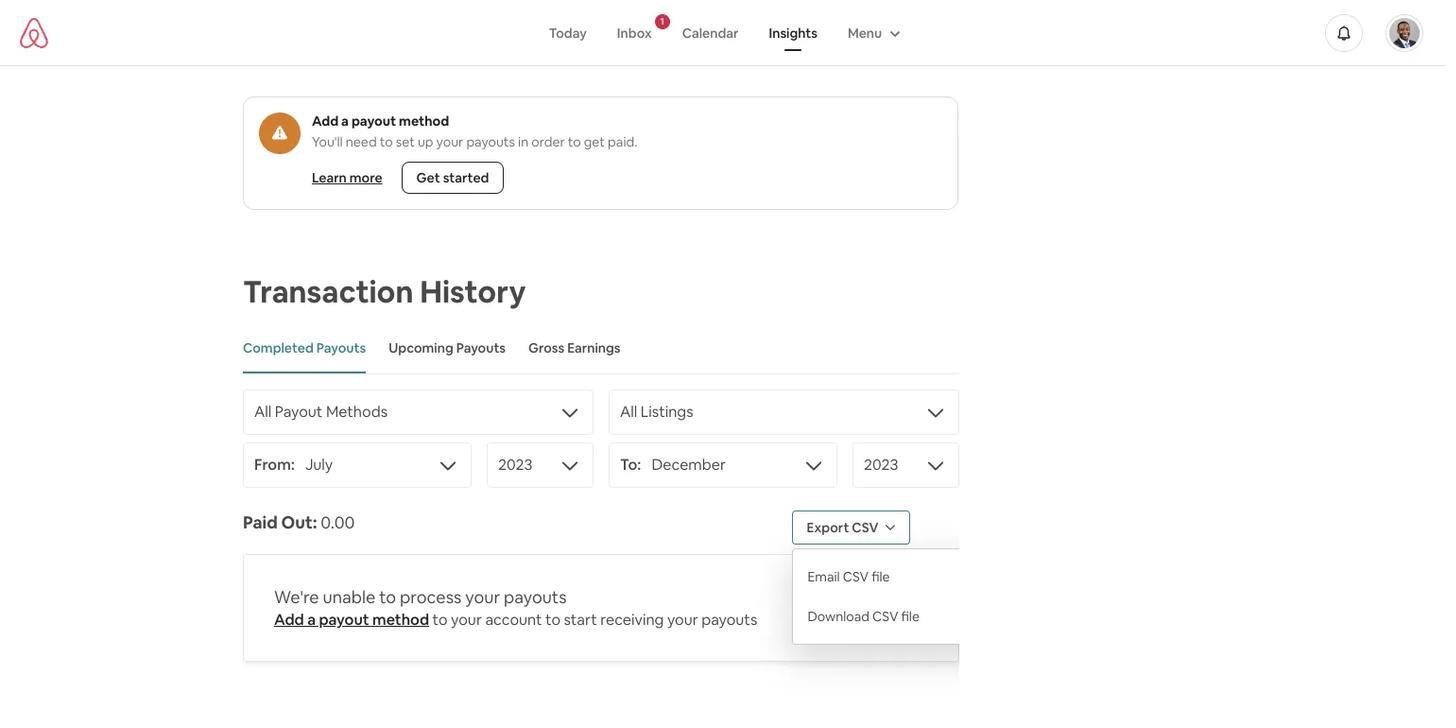 Task type: vqa. For each thing, say whether or not it's contained in the screenshot.
the 'Design'
no



Task type: locate. For each thing, give the bounding box(es) containing it.
1 horizontal spatial payouts
[[456, 339, 506, 356]]

0 vertical spatial method
[[399, 113, 449, 130]]

your up account on the left bottom of the page
[[465, 586, 500, 608]]

earnings
[[568, 339, 621, 356]]

payout inside we're unable to process your payouts add a payout method to your account to start receiving your payouts
[[319, 610, 369, 630]]

0 vertical spatial a
[[341, 113, 349, 130]]

file inside button
[[872, 568, 890, 585]]

0 vertical spatial file
[[872, 568, 890, 585]]

to left the start
[[546, 610, 561, 630]]

0 vertical spatial payout
[[352, 113, 396, 130]]

payout
[[352, 113, 396, 130], [319, 610, 369, 630]]

transaction history
[[243, 272, 526, 311]]

1 vertical spatial a
[[307, 610, 316, 630]]

main navigation menu image
[[1390, 17, 1420, 48]]

2 vertical spatial csv
[[873, 608, 899, 625]]

add inside add a payout method you'll need to set up your payouts in order to get paid.
[[312, 113, 339, 130]]

we're
[[274, 586, 319, 608]]

completed payouts
[[243, 339, 366, 356]]

started
[[443, 169, 489, 186]]

:
[[313, 512, 317, 533]]

upcoming
[[389, 339, 454, 356]]

add down we're
[[274, 610, 304, 630]]

0 horizontal spatial add
[[274, 610, 304, 630]]

0 vertical spatial add
[[312, 113, 339, 130]]

your
[[436, 133, 464, 150], [465, 586, 500, 608], [451, 610, 482, 630], [667, 610, 698, 630]]

get
[[417, 169, 440, 186]]

paid
[[243, 512, 278, 533]]

export csv
[[807, 519, 879, 536]]

more
[[350, 169, 383, 186]]

method up up
[[399, 113, 449, 130]]

menu button
[[833, 15, 913, 51]]

a up need
[[341, 113, 349, 130]]

a down we're
[[307, 610, 316, 630]]

0 horizontal spatial a
[[307, 610, 316, 630]]

add a payout method link
[[274, 610, 429, 630]]

file
[[872, 568, 890, 585], [902, 608, 920, 625]]

csv right email
[[843, 568, 869, 585]]

payouts for upcoming payouts
[[456, 339, 506, 356]]

0 vertical spatial payouts
[[466, 133, 515, 150]]

1 horizontal spatial a
[[341, 113, 349, 130]]

csv for export
[[852, 519, 879, 536]]

payouts down transaction
[[317, 339, 366, 356]]

2 payouts from the left
[[456, 339, 506, 356]]

csv right export
[[852, 519, 879, 536]]

a
[[341, 113, 349, 130], [307, 610, 316, 630]]

in
[[518, 133, 529, 150]]

calendar
[[682, 24, 739, 41]]

upcoming payouts button
[[389, 324, 506, 373]]

payout down unable
[[319, 610, 369, 630]]

payouts inside button
[[317, 339, 366, 356]]

payouts inside button
[[456, 339, 506, 356]]

your right up
[[436, 133, 464, 150]]

method
[[399, 113, 449, 130], [373, 610, 429, 630]]

payouts down history
[[456, 339, 506, 356]]

learn
[[312, 169, 347, 186]]

to
[[380, 133, 393, 150], [568, 133, 581, 150], [379, 586, 396, 608], [433, 610, 448, 630], [546, 610, 561, 630]]

file down email csv file button
[[902, 608, 920, 625]]

1 payouts from the left
[[317, 339, 366, 356]]

you'll
[[312, 133, 343, 150]]

your inside add a payout method you'll need to set up your payouts in order to get paid.
[[436, 133, 464, 150]]

payout up need
[[352, 113, 396, 130]]

method inside add a payout method you'll need to set up your payouts in order to get paid.
[[399, 113, 449, 130]]

1 vertical spatial method
[[373, 610, 429, 630]]

file up download csv file
[[872, 568, 890, 585]]

to right unable
[[379, 586, 396, 608]]

1 horizontal spatial file
[[902, 608, 920, 625]]

group
[[243, 96, 959, 210]]

add up the you'll
[[312, 113, 339, 130]]

1 vertical spatial payouts
[[504, 586, 567, 608]]

completed
[[243, 339, 314, 356]]

today
[[549, 24, 587, 41]]

receiving
[[601, 610, 664, 630]]

csv inside button
[[873, 608, 899, 625]]

0 vertical spatial csv
[[852, 519, 879, 536]]

csv down email csv file button
[[873, 608, 899, 625]]

1 vertical spatial add
[[274, 610, 304, 630]]

csv inside button
[[843, 568, 869, 585]]

1 horizontal spatial add
[[312, 113, 339, 130]]

csv inside popup button
[[852, 519, 879, 536]]

email csv file
[[808, 568, 890, 585]]

1 vertical spatial payout
[[319, 610, 369, 630]]

upcoming payouts
[[389, 339, 506, 356]]

file for email csv file
[[872, 568, 890, 585]]

a inside we're unable to process your payouts add a payout method to your account to start receiving your payouts
[[307, 610, 316, 630]]

1 vertical spatial csv
[[843, 568, 869, 585]]

today link
[[534, 15, 602, 51]]

payouts
[[317, 339, 366, 356], [456, 339, 506, 356]]

add
[[312, 113, 339, 130], [274, 610, 304, 630]]

need
[[346, 133, 377, 150]]

1 vertical spatial file
[[902, 608, 920, 625]]

a inside add a payout method you'll need to set up your payouts in order to get paid.
[[341, 113, 349, 130]]

transaction
[[243, 272, 414, 311]]

payouts
[[466, 133, 515, 150], [504, 586, 567, 608], [702, 610, 758, 630]]

tab list
[[243, 324, 960, 374]]

csv for email
[[843, 568, 869, 585]]

file inside button
[[902, 608, 920, 625]]

0 horizontal spatial file
[[872, 568, 890, 585]]

0 horizontal spatial payouts
[[317, 339, 366, 356]]

completed payouts button
[[243, 324, 366, 373]]

method down process
[[373, 610, 429, 630]]

csv
[[852, 519, 879, 536], [843, 568, 869, 585], [873, 608, 899, 625]]

file for download csv file
[[902, 608, 920, 625]]



Task type: describe. For each thing, give the bounding box(es) containing it.
history
[[420, 272, 526, 311]]

account
[[485, 610, 542, 630]]

gross
[[529, 339, 565, 356]]

paid.
[[608, 133, 638, 150]]

payouts for completed payouts
[[317, 339, 366, 356]]

learn more link
[[304, 162, 390, 194]]

email
[[808, 568, 840, 585]]

to left get
[[568, 133, 581, 150]]

email csv file button
[[793, 557, 1018, 597]]

insights
[[769, 24, 818, 41]]

to down process
[[433, 610, 448, 630]]

method inside we're unable to process your payouts add a payout method to your account to start receiving your payouts
[[373, 610, 429, 630]]

start
[[564, 610, 597, 630]]

from:
[[254, 455, 295, 475]]

your right receiving
[[667, 610, 698, 630]]

inbox
[[617, 24, 652, 41]]

add inside we're unable to process your payouts add a payout method to your account to start receiving your payouts
[[274, 610, 304, 630]]

we're unable to process your payouts add a payout method to your account to start receiving your payouts
[[274, 586, 758, 630]]

inbox 1 calendar
[[617, 15, 739, 41]]

payout inside add a payout method you'll need to set up your payouts in order to get paid.
[[352, 113, 396, 130]]

group containing add a payout method
[[243, 96, 959, 210]]

download
[[808, 608, 870, 625]]

0.00
[[321, 512, 355, 533]]

process
[[400, 586, 462, 608]]

insights link
[[754, 15, 833, 51]]

gross earnings button
[[529, 324, 621, 373]]

get started
[[417, 169, 489, 186]]

calendar link
[[667, 15, 754, 51]]

download csv file button
[[793, 597, 1018, 636]]

1
[[660, 15, 665, 27]]

order
[[532, 133, 565, 150]]

unable
[[323, 586, 376, 608]]

set
[[396, 133, 415, 150]]

payouts inside add a payout method you'll need to set up your payouts in order to get paid.
[[466, 133, 515, 150]]

paid out : 0.00
[[243, 512, 355, 533]]

export csv button
[[792, 511, 911, 545]]

download csv file
[[808, 608, 920, 625]]

up
[[418, 133, 434, 150]]

your down process
[[451, 610, 482, 630]]

add a payout method you'll need to set up your payouts in order to get paid.
[[312, 113, 638, 150]]

export
[[807, 519, 849, 536]]

learn more
[[312, 169, 383, 186]]

tab list containing completed payouts
[[243, 324, 960, 374]]

to:
[[620, 455, 641, 475]]

get
[[584, 133, 605, 150]]

gross earnings
[[529, 339, 621, 356]]

menu
[[848, 24, 882, 41]]

to left set
[[380, 133, 393, 150]]

csv for download
[[873, 608, 899, 625]]

out
[[281, 512, 313, 533]]

2 vertical spatial payouts
[[702, 610, 758, 630]]

get started link
[[401, 162, 504, 194]]



